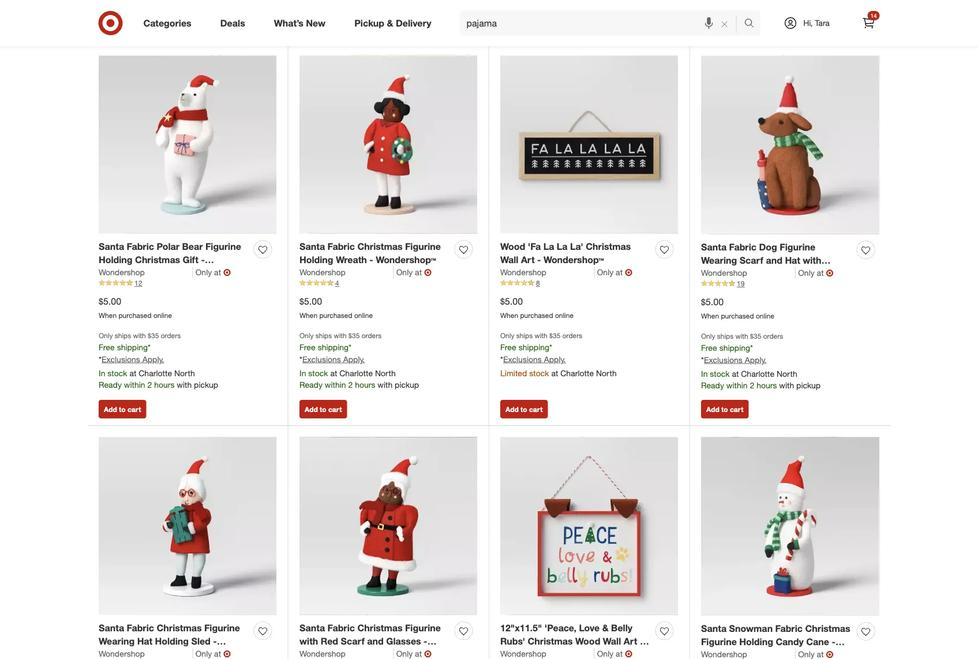 Task type: vqa. For each thing, say whether or not it's contained in the screenshot.
ONE
no



Task type: locate. For each thing, give the bounding box(es) containing it.
1 add to cart button from the left
[[99, 400, 146, 419]]

1 vertical spatial and
[[367, 636, 384, 647]]

¬ up 8 link
[[625, 267, 633, 278]]

christmas left the gifts
[[701, 268, 747, 280]]

belly
[[611, 623, 633, 634]]

ready for santa fabric christmas figurine holding wreath - wondershop™
[[300, 380, 323, 390]]

online down "12" link
[[154, 311, 172, 320]]

exclusions
[[102, 355, 140, 365], [302, 355, 341, 365], [503, 355, 542, 365], [704, 355, 743, 365]]

$5.00 when purchased online down 8
[[501, 296, 574, 320]]

purchased for christmas
[[119, 311, 152, 320]]

only at down sled
[[196, 649, 221, 659]]

christmas inside wood 'fa la la la' christmas wall art - wondershop™
[[586, 241, 631, 253]]

christmas up sled
[[157, 623, 202, 634]]

pickup inside button
[[578, 12, 606, 24]]

ready
[[99, 380, 122, 390], [300, 380, 323, 390], [701, 381, 724, 391]]

stock
[[108, 368, 127, 379], [308, 368, 328, 379], [530, 368, 549, 379], [710, 369, 730, 379]]

0 horizontal spatial &
[[387, 17, 393, 29]]

0 horizontal spatial within
[[124, 380, 145, 390]]

christmas up wreath
[[358, 241, 403, 253]]

0 horizontal spatial hat
[[137, 636, 152, 647]]

figurine up sled
[[204, 623, 240, 634]]

fabric inside santa fabric christmas figurine with red scarf and glasses - wondershop™
[[328, 623, 355, 634]]

only ships with $35 orders free shipping * * exclusions apply. in stock at  charlotte north ready within 2 hours with pickup for and
[[701, 332, 821, 391]]

pickup & delivery
[[355, 17, 432, 29]]

pickup for santa fabric polar bear figurine holding christmas gift - wondershop™
[[194, 380, 218, 390]]

2 horizontal spatial only ships with $35 orders free shipping * * exclusions apply. in stock at  charlotte north ready within 2 hours with pickup
[[701, 332, 821, 391]]

fabric
[[127, 241, 154, 253], [328, 241, 355, 253], [730, 242, 757, 253], [127, 623, 154, 634], [328, 623, 355, 634], [776, 624, 803, 635]]

$5.00 when purchased online down '19'
[[701, 297, 775, 321]]

art inside 12"x11.5" 'peace, love & belly rubs' christmas wood wall art - wondershop™
[[624, 636, 638, 647]]

only at
[[196, 649, 221, 659], [396, 649, 422, 659], [597, 649, 623, 659]]

only at ¬ up "4" "link"
[[396, 267, 432, 278]]

4
[[335, 279, 339, 288]]

1 add to cart from the left
[[104, 405, 141, 414]]

christmas inside santa snowman fabric christmas figurine holding candy cane - wondershop™
[[806, 624, 851, 635]]

0 vertical spatial wearing
[[701, 255, 737, 266]]

0 horizontal spatial delivery
[[396, 17, 432, 29]]

stock inside only ships with $35 orders free shipping * * exclusions apply. limited stock at  charlotte north
[[530, 368, 549, 379]]

shipping inside only ships with $35 orders free shipping * * exclusions apply. limited stock at  charlotte north
[[519, 343, 550, 353]]

delivery for same day delivery
[[773, 12, 807, 24]]

figurine right 'dog'
[[780, 242, 816, 253]]

2 la from the left
[[557, 241, 568, 253]]

2 to from the left
[[320, 405, 327, 414]]

shipping
[[117, 343, 148, 353], [318, 343, 349, 353], [519, 343, 550, 353], [720, 343, 751, 353]]

wondershop link down wreath
[[300, 267, 394, 278]]

1 horizontal spatial pickup
[[395, 380, 419, 390]]

0 horizontal spatial art
[[521, 255, 535, 266]]

wondershop™ inside santa fabric christmas figurine wearing hat holding sled - wondershop™
[[99, 649, 159, 659]]

figurine up "4" "link"
[[405, 241, 441, 253]]

0 horizontal spatial wall
[[501, 255, 519, 266]]

wondershop for santa fabric polar bear figurine holding christmas gift - wondershop™
[[99, 267, 145, 278]]

fabric inside santa fabric dog figurine wearing scarf and hat with christmas gifts - wondershop™
[[730, 242, 757, 253]]

santa inside the santa fabric polar bear figurine holding christmas gift - wondershop™
[[99, 241, 124, 253]]

la left la'
[[557, 241, 568, 253]]

wood 'fa la la la' christmas wall art - wondershop™ image
[[501, 56, 678, 234], [501, 56, 678, 234]]

north for wood 'fa la la la' christmas wall art - wondershop™
[[596, 368, 617, 379]]

- inside the santa fabric polar bear figurine holding christmas gift - wondershop™
[[201, 255, 205, 266]]

in
[[664, 12, 671, 24]]

orders
[[161, 331, 181, 340], [362, 331, 382, 340], [563, 331, 583, 340], [764, 332, 784, 341]]

orders for hat
[[764, 332, 784, 341]]

¬ up "12" link
[[223, 267, 231, 278]]

apply. for wall
[[544, 355, 566, 365]]

shop in store
[[640, 12, 695, 24]]

wondershop for 12"x11.5" 'peace, love & belly rubs' christmas wood wall art - wondershop™
[[501, 649, 547, 659]]

1 only at from the left
[[196, 649, 221, 659]]

$5.00 when purchased online
[[99, 296, 172, 320], [300, 296, 373, 320], [501, 296, 574, 320], [701, 297, 775, 321]]

4 add from the left
[[707, 405, 720, 414]]

orders for art
[[563, 331, 583, 340]]

north
[[174, 368, 195, 379], [375, 368, 396, 379], [596, 368, 617, 379], [777, 369, 798, 379]]

fabric inside santa fabric christmas figurine wearing hat holding sled - wondershop™
[[127, 623, 154, 634]]

figurine for santa fabric christmas figurine wearing hat holding sled - wondershop™
[[204, 623, 240, 634]]

2
[[147, 380, 152, 390], [348, 380, 353, 390], [750, 381, 755, 391]]

purchased down 4
[[320, 311, 353, 320]]

0 horizontal spatial in
[[99, 368, 105, 379]]

fabric inside santa snowman fabric christmas figurine holding candy cane - wondershop™
[[776, 624, 803, 635]]

christmas up the cane
[[806, 624, 851, 635]]

1 add from the left
[[104, 405, 117, 414]]

scarf right red
[[341, 636, 365, 647]]

hat left sled
[[137, 636, 152, 647]]

orders down 8 link
[[563, 331, 583, 340]]

only ships with $35 orders free shipping * * exclusions apply. in stock at  charlotte north ready within 2 hours with pickup for -
[[300, 331, 419, 390]]

1 horizontal spatial and
[[766, 255, 783, 266]]

ships
[[115, 331, 131, 340], [316, 331, 332, 340], [517, 331, 533, 340], [717, 332, 734, 341]]

hat up the 19 link
[[785, 255, 801, 266]]

¬ for wood 'fa la la la' christmas wall art - wondershop™
[[625, 267, 633, 278]]

wood left "'fa"
[[501, 241, 526, 253]]

wondershop for santa fabric dog figurine wearing scarf and hat with christmas gifts - wondershop™
[[701, 268, 748, 278]]

to
[[119, 405, 126, 414], [320, 405, 327, 414], [521, 405, 527, 414], [722, 405, 728, 414]]

north inside only ships with $35 orders free shipping * * exclusions apply. limited stock at  charlotte north
[[596, 368, 617, 379]]

$35 for and
[[751, 332, 762, 341]]

wood inside 12"x11.5" 'peace, love & belly rubs' christmas wood wall art - wondershop™
[[576, 636, 601, 647]]

4 to from the left
[[722, 405, 728, 414]]

and down 'dog'
[[766, 255, 783, 266]]

christmas down 'peace, at the right of page
[[528, 636, 573, 647]]

christmas right la'
[[586, 241, 631, 253]]

fabric inside santa fabric christmas figurine holding wreath - wondershop™
[[328, 241, 355, 253]]

0 horizontal spatial pickup
[[194, 380, 218, 390]]

8,317 results
[[94, 9, 174, 25]]

hi, tara
[[804, 18, 830, 28]]

wearing inside santa fabric christmas figurine wearing hat holding sled - wondershop™
[[99, 636, 135, 647]]

christmas inside santa fabric dog figurine wearing scarf and hat with christmas gifts - wondershop™
[[701, 268, 747, 280]]

at inside only ships with $35 orders free shipping * * exclusions apply. limited stock at  charlotte north
[[552, 368, 558, 379]]

1 horizontal spatial hat
[[785, 255, 801, 266]]

12"x11.5" 'peace, love & belly rubs' christmas wood wall art - wondershop™ image
[[501, 438, 678, 615], [501, 438, 678, 615]]

delivery inside "link"
[[396, 17, 432, 29]]

1 to from the left
[[119, 405, 126, 414]]

within
[[124, 380, 145, 390], [325, 380, 346, 390], [727, 381, 748, 391]]

0 vertical spatial &
[[387, 17, 393, 29]]

apply. inside only ships with $35 orders free shipping * * exclusions apply. limited stock at  charlotte north
[[544, 355, 566, 365]]

wondershop link up 12
[[99, 267, 193, 278]]

orders down "12" link
[[161, 331, 181, 340]]

2 add to cart button from the left
[[300, 400, 347, 419]]

santa inside santa fabric christmas figurine holding wreath - wondershop™
[[300, 241, 325, 253]]

¬ for santa fabric polar bear figurine holding christmas gift - wondershop™
[[223, 267, 231, 278]]

0 vertical spatial wood
[[501, 241, 526, 253]]

santa fabric polar bear figurine holding christmas gift - wondershop™ link
[[99, 241, 249, 279]]

wondershop™ inside wood 'fa la la la' christmas wall art - wondershop™
[[544, 255, 604, 266]]

ships inside only ships with $35 orders free shipping * * exclusions apply. limited stock at  charlotte north
[[517, 331, 533, 340]]

wearing inside santa fabric dog figurine wearing scarf and hat with christmas gifts - wondershop™
[[701, 255, 737, 266]]

at
[[214, 267, 221, 278], [415, 267, 422, 278], [616, 267, 623, 278], [817, 268, 824, 278], [130, 368, 136, 379], [330, 368, 337, 379], [552, 368, 558, 379], [732, 369, 739, 379], [214, 649, 221, 659], [415, 649, 422, 659], [616, 649, 623, 659]]

0 horizontal spatial 2
[[147, 380, 152, 390]]

in for santa fabric christmas figurine holding wreath - wondershop™
[[300, 368, 306, 379]]

santa inside santa fabric dog figurine wearing scarf and hat with christmas gifts - wondershop™
[[701, 242, 727, 253]]

0 horizontal spatial scarf
[[341, 636, 365, 647]]

figurine inside santa fabric christmas figurine holding wreath - wondershop™
[[405, 241, 441, 253]]

1 vertical spatial wearing
[[99, 636, 135, 647]]

add to cart button for santa fabric dog figurine wearing scarf and hat with christmas gifts - wondershop™
[[701, 400, 749, 419]]

only at down belly in the right of the page
[[597, 649, 623, 659]]

only at for -
[[196, 649, 221, 659]]

1 vertical spatial wall
[[603, 636, 621, 647]]

1 horizontal spatial wood
[[576, 636, 601, 647]]

and inside santa fabric dog figurine wearing scarf and hat with christmas gifts - wondershop™
[[766, 255, 783, 266]]

0 horizontal spatial wearing
[[99, 636, 135, 647]]

2 horizontal spatial only at
[[597, 649, 623, 659]]

orders down the 19 link
[[764, 332, 784, 341]]

hat inside santa fabric dog figurine wearing scarf and hat with christmas gifts - wondershop™
[[785, 255, 801, 266]]

0 vertical spatial hat
[[785, 255, 801, 266]]

¬ up the 19 link
[[826, 267, 834, 279]]

figurine up glasses
[[405, 623, 441, 634]]

0 vertical spatial art
[[521, 255, 535, 266]]

1 horizontal spatial scarf
[[740, 255, 764, 266]]

purchased for -
[[320, 311, 353, 320]]

1 horizontal spatial &
[[603, 623, 609, 634]]

free for santa fabric christmas figurine holding wreath - wondershop™
[[300, 343, 316, 353]]

wondershop link for wreath
[[300, 267, 394, 278]]

cart for wood 'fa la la la' christmas wall art - wondershop™
[[529, 405, 543, 414]]

santa snowman fabric christmas figurine holding candy cane - wondershop™
[[701, 624, 851, 659]]

1 horizontal spatial within
[[325, 380, 346, 390]]

exclusions apply. link for santa fabric dog figurine wearing scarf and hat with christmas gifts - wondershop™
[[704, 355, 767, 365]]

purchased down 8
[[520, 311, 553, 320]]

to for santa fabric christmas figurine holding wreath - wondershop™
[[320, 405, 327, 414]]

2 cart from the left
[[328, 405, 342, 414]]

online for hat
[[756, 312, 775, 321]]

and
[[766, 255, 783, 266], [367, 636, 384, 647]]

free for santa fabric polar bear figurine holding christmas gift - wondershop™
[[99, 343, 115, 353]]

add to cart for santa fabric dog figurine wearing scarf and hat with christmas gifts - wondershop™
[[707, 405, 744, 414]]

0 horizontal spatial la
[[544, 241, 554, 253]]

0 vertical spatial scarf
[[740, 255, 764, 266]]

1 la from the left
[[544, 241, 554, 253]]

¬ for santa fabric dog figurine wearing scarf and hat with christmas gifts - wondershop™
[[826, 267, 834, 279]]

add to cart for santa fabric polar bear figurine holding christmas gift - wondershop™
[[104, 405, 141, 414]]

0 horizontal spatial only at
[[196, 649, 221, 659]]

santa inside santa snowman fabric christmas figurine holding candy cane - wondershop™
[[701, 624, 727, 635]]

only at ¬ down gift
[[196, 267, 231, 278]]

same day delivery
[[728, 12, 807, 24]]

santa inside santa fabric christmas figurine wearing hat holding sled - wondershop™
[[99, 623, 124, 634]]

delivery inside "button"
[[773, 12, 807, 24]]

charlotte
[[139, 368, 172, 379], [340, 368, 373, 379], [561, 368, 594, 379], [741, 369, 775, 379]]

0 horizontal spatial and
[[367, 636, 384, 647]]

3 add from the left
[[506, 405, 519, 414]]

santa fabric christmas figurine wearing hat holding sled - wondershop™ link
[[99, 622, 249, 659]]

2 horizontal spatial 2
[[750, 381, 755, 391]]

scarf inside santa fabric christmas figurine with red scarf and glasses - wondershop™
[[341, 636, 365, 647]]

4 cart from the left
[[730, 405, 744, 414]]

christmas inside santa fabric christmas figurine with red scarf and glasses - wondershop™
[[358, 623, 403, 634]]

la right "'fa"
[[544, 241, 554, 253]]

1 vertical spatial art
[[624, 636, 638, 647]]

add to cart for santa fabric christmas figurine holding wreath - wondershop™
[[305, 405, 342, 414]]

free for wood 'fa la la la' christmas wall art - wondershop™
[[501, 343, 517, 353]]

scarf up the gifts
[[740, 255, 764, 266]]

santa fabric christmas figurine wearing hat holding sled - wondershop™ image
[[99, 438, 277, 615], [99, 438, 277, 615]]

& inside 12"x11.5" 'peace, love & belly rubs' christmas wood wall art - wondershop™
[[603, 623, 609, 634]]

1 horizontal spatial art
[[624, 636, 638, 647]]

$35 inside only ships with $35 orders free shipping * * exclusions apply. limited stock at  charlotte north
[[550, 331, 561, 340]]

1 vertical spatial scarf
[[341, 636, 365, 647]]

exclusions inside only ships with $35 orders free shipping * * exclusions apply. limited stock at  charlotte north
[[503, 355, 542, 365]]

purchased down 12
[[119, 311, 152, 320]]

1 horizontal spatial ready
[[300, 380, 323, 390]]

0 horizontal spatial pickup
[[355, 17, 385, 29]]

santa fabric dog figurine wearing scarf and hat with christmas gifts - wondershop™ image
[[701, 56, 880, 234], [701, 56, 880, 234]]

wondershop for wood 'fa la la la' christmas wall art - wondershop™
[[501, 267, 547, 278]]

art inside wood 'fa la la la' christmas wall art - wondershop™
[[521, 255, 535, 266]]

exclusions apply. link
[[102, 355, 164, 365], [302, 355, 365, 365], [503, 355, 566, 365], [704, 355, 767, 365]]

purchased down '19'
[[721, 312, 754, 321]]

wearing
[[701, 255, 737, 266], [99, 636, 135, 647]]

apply. for christmas
[[142, 355, 164, 365]]

$35
[[148, 331, 159, 340], [349, 331, 360, 340], [550, 331, 561, 340], [751, 332, 762, 341]]

when for wood 'fa la la la' christmas wall art - wondershop™
[[501, 311, 519, 320]]

cart for santa fabric polar bear figurine holding christmas gift - wondershop™
[[128, 405, 141, 414]]

santa for santa fabric christmas figurine with red scarf and glasses - wondershop™
[[300, 623, 325, 634]]

holding
[[99, 255, 133, 266], [300, 255, 333, 266], [155, 636, 189, 647], [740, 637, 774, 648]]

santa for santa fabric christmas figurine wearing hat holding sled - wondershop™
[[99, 623, 124, 634]]

figurine down snowman
[[701, 637, 737, 648]]

3 only at from the left
[[597, 649, 623, 659]]

1 horizontal spatial hours
[[355, 380, 376, 390]]

1 horizontal spatial 2
[[348, 380, 353, 390]]

3 to from the left
[[521, 405, 527, 414]]

free for santa fabric dog figurine wearing scarf and hat with christmas gifts - wondershop™
[[701, 343, 717, 353]]

santa inside santa fabric christmas figurine with red scarf and glasses - wondershop™
[[300, 623, 325, 634]]

- inside santa snowman fabric christmas figurine holding candy cane - wondershop™
[[832, 637, 836, 648]]

figurine inside santa snowman fabric christmas figurine holding candy cane - wondershop™
[[701, 637, 737, 648]]

wondershop link down sled
[[99, 649, 193, 659]]

art
[[521, 255, 535, 266], [624, 636, 638, 647]]

day
[[755, 12, 771, 24]]

online up only ships with $35 orders free shipping * * exclusions apply. limited stock at  charlotte north
[[555, 311, 574, 320]]

2 add from the left
[[305, 405, 318, 414]]

christmas inside the santa fabric polar bear figurine holding christmas gift - wondershop™
[[135, 255, 180, 266]]

&
[[387, 17, 393, 29], [603, 623, 609, 634]]

add to cart
[[104, 405, 141, 414], [305, 405, 342, 414], [506, 405, 543, 414], [707, 405, 744, 414]]

$35 for christmas
[[148, 331, 159, 340]]

4 add to cart button from the left
[[701, 400, 749, 419]]

wondershop™ inside santa fabric dog figurine wearing scarf and hat with christmas gifts - wondershop™
[[779, 268, 839, 280]]

add to cart button for santa fabric polar bear figurine holding christmas gift - wondershop™
[[99, 400, 146, 419]]

within for santa fabric christmas figurine holding wreath - wondershop™
[[325, 380, 346, 390]]

wondershop link down 'peace, at the right of page
[[501, 649, 595, 659]]

2 horizontal spatial pickup
[[797, 381, 821, 391]]

santa fabric christmas figurine with red scarf and glasses - wondershop™ image
[[300, 438, 477, 615], [300, 438, 477, 615]]

0 vertical spatial wall
[[501, 255, 519, 266]]

2 add to cart from the left
[[305, 405, 342, 414]]

figurine
[[206, 241, 241, 253], [405, 241, 441, 253], [780, 242, 816, 253], [204, 623, 240, 634], [405, 623, 441, 634], [701, 637, 737, 648]]

wall
[[501, 255, 519, 266], [603, 636, 621, 647]]

charlotte for gift
[[139, 368, 172, 379]]

hours
[[154, 380, 175, 390], [355, 380, 376, 390], [757, 381, 777, 391]]

add to cart for wood 'fa la la la' christmas wall art - wondershop™
[[506, 405, 543, 414]]

with inside santa fabric dog figurine wearing scarf and hat with christmas gifts - wondershop™
[[803, 255, 822, 266]]

what's
[[274, 17, 304, 29]]

wondershop for santa fabric christmas figurine holding wreath - wondershop™
[[300, 267, 346, 278]]

only at ¬ up the 19 link
[[799, 267, 834, 279]]

only at ¬ up 8 link
[[597, 267, 633, 278]]

free
[[99, 343, 115, 353], [300, 343, 316, 353], [501, 343, 517, 353], [701, 343, 717, 353]]

christmas down polar
[[135, 255, 180, 266]]

delivery
[[773, 12, 807, 24], [396, 17, 432, 29]]

art down "'fa"
[[521, 255, 535, 266]]

1 horizontal spatial wearing
[[701, 255, 737, 266]]

wall inside wood 'fa la la la' christmas wall art - wondershop™
[[501, 255, 519, 266]]

with
[[803, 255, 822, 266], [133, 331, 146, 340], [334, 331, 347, 340], [535, 331, 548, 340], [736, 332, 749, 341], [177, 380, 192, 390], [378, 380, 393, 390], [780, 381, 795, 391], [300, 636, 318, 647]]

within for santa fabric polar bear figurine holding christmas gift - wondershop™
[[124, 380, 145, 390]]

19 link
[[701, 279, 880, 289]]

santa fabric christmas figurine holding wreath - wondershop™ image
[[300, 56, 477, 234], [300, 56, 477, 234]]

wondershop link down red
[[300, 649, 394, 659]]

$5.00 when purchased online down 12
[[99, 296, 172, 320]]

hours for christmas
[[154, 380, 175, 390]]

2 horizontal spatial ready
[[701, 381, 724, 391]]

delivery for pickup & delivery
[[396, 17, 432, 29]]

2 horizontal spatial within
[[727, 381, 748, 391]]

0 horizontal spatial hours
[[154, 380, 175, 390]]

12"x11.5" 'peace, love & belly rubs' christmas wood wall art - wondershop™
[[501, 623, 644, 659]]

santa fabric polar bear figurine holding christmas gift - wondershop™ image
[[99, 56, 277, 234], [99, 56, 277, 234]]

cart for santa fabric dog figurine wearing scarf and hat with christmas gifts - wondershop™
[[730, 405, 744, 414]]

3 add to cart button from the left
[[501, 400, 548, 419]]

exclusions for santa fabric dog figurine wearing scarf and hat with christmas gifts - wondershop™
[[704, 355, 743, 365]]

& inside "link"
[[387, 17, 393, 29]]

la'
[[570, 241, 584, 253]]

1 horizontal spatial in
[[300, 368, 306, 379]]

$5.00 when purchased online down 4
[[300, 296, 373, 320]]

wondershop
[[99, 267, 145, 278], [300, 267, 346, 278], [501, 267, 547, 278], [701, 268, 748, 278], [99, 649, 145, 659], [300, 649, 346, 659], [501, 649, 547, 659]]

with inside only ships with $35 orders free shipping * * exclusions apply. limited stock at  charlotte north
[[535, 331, 548, 340]]

deals
[[220, 17, 245, 29]]

charlotte inside only ships with $35 orders free shipping * * exclusions apply. limited stock at  charlotte north
[[561, 368, 594, 379]]

ready for santa fabric polar bear figurine holding christmas gift - wondershop™
[[99, 380, 122, 390]]

purchased
[[119, 311, 152, 320], [320, 311, 353, 320], [520, 311, 553, 320], [721, 312, 754, 321]]

hat
[[785, 255, 801, 266], [137, 636, 152, 647]]

$5.00 for santa fabric dog figurine wearing scarf and hat with christmas gifts - wondershop™
[[701, 297, 724, 308]]

figurine right bear
[[206, 241, 241, 253]]

0 horizontal spatial ready
[[99, 380, 122, 390]]

0 horizontal spatial only ships with $35 orders free shipping * * exclusions apply. in stock at  charlotte north ready within 2 hours with pickup
[[99, 331, 218, 390]]

figurine inside santa fabric christmas figurine with red scarf and glasses - wondershop™
[[405, 623, 441, 634]]

4 add to cart from the left
[[707, 405, 744, 414]]

1 horizontal spatial wall
[[603, 636, 621, 647]]

hours for -
[[355, 380, 376, 390]]

1 horizontal spatial pickup
[[578, 12, 606, 24]]

christmas inside santa fabric christmas figurine wearing hat holding sled - wondershop™
[[157, 623, 202, 634]]

exclusions for santa fabric christmas figurine holding wreath - wondershop™
[[302, 355, 341, 365]]

2 horizontal spatial hours
[[757, 381, 777, 391]]

add to cart button
[[99, 400, 146, 419], [300, 400, 347, 419], [501, 400, 548, 419], [701, 400, 749, 419]]

figurine for santa fabric christmas figurine with red scarf and glasses - wondershop™
[[405, 623, 441, 634]]

1 horizontal spatial only ships with $35 orders free shipping * * exclusions apply. in stock at  charlotte north ready within 2 hours with pickup
[[300, 331, 419, 390]]

fabric inside the santa fabric polar bear figurine holding christmas gift - wondershop™
[[127, 241, 154, 253]]

wondershop™ inside santa snowman fabric christmas figurine holding candy cane - wondershop™
[[701, 650, 762, 659]]

2 only at from the left
[[396, 649, 422, 659]]

charlotte for hat
[[741, 369, 775, 379]]

shipping
[[840, 12, 877, 24]]

figurine inside santa fabric christmas figurine wearing hat holding sled - wondershop™
[[204, 623, 240, 634]]

wondershop link up '19'
[[701, 267, 796, 279]]

santa
[[99, 241, 124, 253], [300, 241, 325, 253], [701, 242, 727, 253], [99, 623, 124, 634], [300, 623, 325, 634], [701, 624, 727, 635]]

free inside only ships with $35 orders free shipping * * exclusions apply. limited stock at  charlotte north
[[501, 343, 517, 353]]

orders down "4" "link"
[[362, 331, 382, 340]]

14
[[871, 12, 877, 19]]

3 add to cart from the left
[[506, 405, 543, 414]]

only ships with $35 orders free shipping * * exclusions apply. in stock at  charlotte north ready within 2 hours with pickup
[[99, 331, 218, 390], [300, 331, 419, 390], [701, 332, 821, 391]]

la
[[544, 241, 554, 253], [557, 241, 568, 253]]

wondershop link for rubs'
[[501, 649, 595, 659]]

only at down glasses
[[396, 649, 422, 659]]

pickup
[[194, 380, 218, 390], [395, 380, 419, 390], [797, 381, 821, 391]]

online down the 19 link
[[756, 312, 775, 321]]

'peace,
[[545, 623, 577, 634]]

charlotte for wondershop™
[[340, 368, 373, 379]]

online down "4" "link"
[[354, 311, 373, 320]]

1 horizontal spatial only at
[[396, 649, 422, 659]]

2 horizontal spatial in
[[701, 369, 708, 379]]

shipping for santa fabric christmas figurine holding wreath - wondershop™
[[318, 343, 349, 353]]

1 vertical spatial &
[[603, 623, 609, 634]]

candy
[[776, 637, 804, 648]]

cart for santa fabric christmas figurine holding wreath - wondershop™
[[328, 405, 342, 414]]

1 horizontal spatial delivery
[[773, 12, 807, 24]]

and left glasses
[[367, 636, 384, 647]]

wondershop link up 8
[[501, 267, 595, 278]]

ships for santa fabric dog figurine wearing scarf and hat with christmas gifts - wondershop™
[[717, 332, 734, 341]]

online for art
[[555, 311, 574, 320]]

christmas up glasses
[[358, 623, 403, 634]]

art down belly in the right of the page
[[624, 636, 638, 647]]

1 vertical spatial wood
[[576, 636, 601, 647]]

pickup inside "link"
[[355, 17, 385, 29]]

¬ up "4" "link"
[[424, 267, 432, 278]]

1 cart from the left
[[128, 405, 141, 414]]

3 cart from the left
[[529, 405, 543, 414]]

add
[[104, 405, 117, 414], [305, 405, 318, 414], [506, 405, 519, 414], [707, 405, 720, 414]]

santa snowman fabric christmas figurine holding candy cane - wondershop™ image
[[701, 438, 880, 616], [701, 438, 880, 616]]

only ships with $35 orders free shipping * * exclusions apply. in stock at  charlotte north ready within 2 hours with pickup for christmas
[[99, 331, 218, 390]]

figurine inside santa fabric dog figurine wearing scarf and hat with christmas gifts - wondershop™
[[780, 242, 816, 253]]

what's new
[[274, 17, 326, 29]]

0 vertical spatial and
[[766, 255, 783, 266]]

1 vertical spatial hat
[[137, 636, 152, 647]]

wood down "love"
[[576, 636, 601, 647]]

0 horizontal spatial wood
[[501, 241, 526, 253]]

results
[[131, 9, 174, 25]]

1 horizontal spatial la
[[557, 241, 568, 253]]

orders inside only ships with $35 orders free shipping * * exclusions apply. limited stock at  charlotte north
[[563, 331, 583, 340]]

$5.00 when purchased online for and
[[701, 297, 775, 321]]

scarf
[[740, 255, 764, 266], [341, 636, 365, 647]]

snowman
[[730, 624, 773, 635]]

shop
[[640, 12, 662, 24]]



Task type: describe. For each thing, give the bounding box(es) containing it.
wall inside 12"x11.5" 'peace, love & belly rubs' christmas wood wall art - wondershop™
[[603, 636, 621, 647]]

apply. for -
[[343, 355, 365, 365]]

santa fabric christmas figurine holding wreath - wondershop™ link
[[300, 241, 450, 267]]

8
[[536, 279, 540, 288]]

deals link
[[211, 10, 260, 36]]

pickup button
[[557, 6, 614, 31]]

what's new link
[[264, 10, 340, 36]]

santa fabric christmas figurine with red scarf and glasses - wondershop™
[[300, 623, 441, 659]]

apply. for and
[[745, 355, 767, 365]]

santa for santa fabric christmas figurine holding wreath - wondershop™
[[300, 241, 325, 253]]

santa fabric dog figurine wearing scarf and hat with christmas gifts - wondershop™
[[701, 242, 839, 280]]

ships for santa fabric christmas figurine holding wreath - wondershop™
[[316, 331, 332, 340]]

sled
[[191, 636, 211, 647]]

fabric for scarf
[[730, 242, 757, 253]]

store
[[674, 12, 695, 24]]

$5.00 for santa fabric christmas figurine holding wreath - wondershop™
[[300, 296, 322, 307]]

figurine inside the santa fabric polar bear figurine holding christmas gift - wondershop™
[[206, 241, 241, 253]]

shop in store button
[[618, 6, 702, 31]]

only at ¬ for santa fabric dog figurine wearing scarf and hat with christmas gifts - wondershop™
[[799, 267, 834, 279]]

- inside santa fabric dog figurine wearing scarf and hat with christmas gifts - wondershop™
[[772, 268, 776, 280]]

exclusions apply. link for santa fabric polar bear figurine holding christmas gift - wondershop™
[[102, 355, 164, 365]]

only at ¬ for santa fabric christmas figurine holding wreath - wondershop™
[[396, 267, 432, 278]]

when for santa fabric christmas figurine holding wreath - wondershop™
[[300, 311, 318, 320]]

only at ¬ for wood 'fa la la la' christmas wall art - wondershop™
[[597, 267, 633, 278]]

hat inside santa fabric christmas figurine wearing hat holding sled - wondershop™
[[137, 636, 152, 647]]

santa fabric christmas figurine holding wreath - wondershop™
[[300, 241, 441, 266]]

$5.00 when purchased online for -
[[300, 296, 373, 320]]

new
[[306, 17, 326, 29]]

wondershop™ inside 12"x11.5" 'peace, love & belly rubs' christmas wood wall art - wondershop™
[[501, 649, 561, 659]]

pickup for pickup
[[578, 12, 606, 24]]

14 link
[[856, 10, 882, 36]]

wondershop link for scarf
[[701, 267, 796, 279]]

north for santa fabric christmas figurine holding wreath - wondershop™
[[375, 368, 396, 379]]

christmas inside 12"x11.5" 'peace, love & belly rubs' christmas wood wall art - wondershop™
[[528, 636, 573, 647]]

exclusions for wood 'fa la la la' christmas wall art - wondershop™
[[503, 355, 542, 365]]

with inside santa fabric christmas figurine with red scarf and glasses - wondershop™
[[300, 636, 318, 647]]

categories
[[143, 17, 192, 29]]

search
[[739, 19, 767, 30]]

stock for wood 'fa la la la' christmas wall art - wondershop™
[[530, 368, 549, 379]]

ships for santa fabric polar bear figurine holding christmas gift - wondershop™
[[115, 331, 131, 340]]

rubs'
[[501, 636, 525, 647]]

8,317
[[94, 9, 128, 25]]

only at for glasses
[[396, 649, 422, 659]]

north for santa fabric dog figurine wearing scarf and hat with christmas gifts - wondershop™
[[777, 369, 798, 379]]

to for wood 'fa la la la' christmas wall art - wondershop™
[[521, 405, 527, 414]]

dog
[[759, 242, 778, 253]]

santa for santa fabric polar bear figurine holding christmas gift - wondershop™
[[99, 241, 124, 253]]

santa fabric christmas figurine with red scarf and glasses - wondershop™ link
[[300, 622, 450, 659]]

- inside wood 'fa la la la' christmas wall art - wondershop™
[[537, 255, 541, 266]]

to for santa fabric polar bear figurine holding christmas gift - wondershop™
[[119, 405, 126, 414]]

santa fabric dog figurine wearing scarf and hat with christmas gifts - wondershop™ link
[[701, 241, 853, 280]]

when for santa fabric polar bear figurine holding christmas gift - wondershop™
[[99, 311, 117, 320]]

wearing for christmas
[[701, 255, 737, 266]]

2 for wreath
[[348, 380, 353, 390]]

only inside only ships with $35 orders free shipping * * exclusions apply. limited stock at  charlotte north
[[501, 331, 515, 340]]

$5.00 for santa fabric polar bear figurine holding christmas gift - wondershop™
[[99, 296, 121, 307]]

ships for wood 'fa la la la' christmas wall art - wondershop™
[[517, 331, 533, 340]]

shipping for santa fabric polar bear figurine holding christmas gift - wondershop™
[[117, 343, 148, 353]]

love
[[579, 623, 600, 634]]

wearing for wondershop™
[[99, 636, 135, 647]]

pickup for santa fabric christmas figurine holding wreath - wondershop™
[[395, 380, 419, 390]]

wood 'fa la la la' christmas wall art - wondershop™
[[501, 241, 631, 266]]

2 for holding
[[147, 380, 152, 390]]

holding inside santa fabric christmas figurine wearing hat holding sled - wondershop™
[[155, 636, 189, 647]]

red
[[321, 636, 338, 647]]

same day delivery button
[[707, 6, 814, 31]]

only ships with $35 orders free shipping * * exclusions apply. limited stock at  charlotte north
[[501, 331, 617, 379]]

exclusions apply. link for santa fabric christmas figurine holding wreath - wondershop™
[[302, 355, 365, 365]]

wondershop link for red
[[300, 649, 394, 659]]

12"x11.5" 'peace, love & belly rubs' christmas wood wall art - wondershop™ link
[[501, 622, 651, 659]]

fabric for red
[[328, 623, 355, 634]]

12
[[135, 279, 142, 288]]

polar
[[157, 241, 180, 253]]

12 link
[[99, 278, 277, 289]]

hours for and
[[757, 381, 777, 391]]

gift
[[183, 255, 199, 266]]

'fa
[[528, 241, 541, 253]]

christmas inside santa fabric christmas figurine holding wreath - wondershop™
[[358, 241, 403, 253]]

wondershop™ inside the santa fabric polar bear figurine holding christmas gift - wondershop™
[[99, 268, 159, 279]]

exclusions for santa fabric polar bear figurine holding christmas gift - wondershop™
[[102, 355, 140, 365]]

online for wondershop™
[[354, 311, 373, 320]]

same
[[728, 12, 752, 24]]

cane
[[807, 637, 830, 648]]

shipping button
[[819, 6, 884, 31]]

- inside santa fabric christmas figurine holding wreath - wondershop™
[[370, 255, 373, 266]]

holding inside santa snowman fabric christmas figurine holding candy cane - wondershop™
[[740, 637, 774, 648]]

charlotte for art
[[561, 368, 594, 379]]

only at ¬ for santa fabric polar bear figurine holding christmas gift - wondershop™
[[196, 267, 231, 278]]

and inside santa fabric christmas figurine with red scarf and glasses - wondershop™
[[367, 636, 384, 647]]

ready for santa fabric dog figurine wearing scarf and hat with christmas gifts - wondershop™
[[701, 381, 724, 391]]

within for santa fabric dog figurine wearing scarf and hat with christmas gifts - wondershop™
[[727, 381, 748, 391]]

19
[[737, 280, 745, 288]]

stock for santa fabric dog figurine wearing scarf and hat with christmas gifts - wondershop™
[[710, 369, 730, 379]]

holding inside the santa fabric polar bear figurine holding christmas gift - wondershop™
[[99, 255, 133, 266]]

add for santa fabric polar bear figurine holding christmas gift - wondershop™
[[104, 405, 117, 414]]

tara
[[815, 18, 830, 28]]

orders for gift
[[161, 331, 181, 340]]

fabric for wreath
[[328, 241, 355, 253]]

- inside santa fabric christmas figurine with red scarf and glasses - wondershop™
[[424, 636, 428, 647]]

wondershop for santa fabric christmas figurine with red scarf and glasses - wondershop™
[[300, 649, 346, 659]]

holding inside santa fabric christmas figurine holding wreath - wondershop™
[[300, 255, 333, 266]]

figurine for santa fabric christmas figurine holding wreath - wondershop™
[[405, 241, 441, 253]]

shipping for wood 'fa la la la' christmas wall art - wondershop™
[[519, 343, 550, 353]]

scarf inside santa fabric dog figurine wearing scarf and hat with christmas gifts - wondershop™
[[740, 255, 764, 266]]

2 for scarf
[[750, 381, 755, 391]]

fabric for hat
[[127, 623, 154, 634]]

pickup & delivery link
[[345, 10, 446, 36]]

wondershop link for holding
[[99, 267, 193, 278]]

wondershop™ inside santa fabric christmas figurine with red scarf and glasses - wondershop™
[[300, 649, 360, 659]]

only at for wall
[[597, 649, 623, 659]]

hi,
[[804, 18, 813, 28]]

search button
[[739, 10, 767, 38]]

add for santa fabric christmas figurine holding wreath - wondershop™
[[305, 405, 318, 414]]

add for wood 'fa la la la' christmas wall art - wondershop™
[[506, 405, 519, 414]]

to for santa fabric dog figurine wearing scarf and hat with christmas gifts - wondershop™
[[722, 405, 728, 414]]

add for santa fabric dog figurine wearing scarf and hat with christmas gifts - wondershop™
[[707, 405, 720, 414]]

What can we help you find? suggestions appear below search field
[[460, 10, 747, 36]]

categories link
[[134, 10, 206, 36]]

limited
[[501, 368, 527, 379]]

gifts
[[749, 268, 770, 280]]

santa snowman fabric christmas figurine holding candy cane - wondershop™ link
[[701, 623, 853, 659]]

wood 'fa la la la' christmas wall art - wondershop™ link
[[501, 241, 651, 267]]

fabric for holding
[[127, 241, 154, 253]]

wondershop link for hat
[[99, 649, 193, 659]]

8 link
[[501, 278, 678, 289]]

purchased for wall
[[520, 311, 553, 320]]

wondershop™ inside santa fabric christmas figurine holding wreath - wondershop™
[[376, 255, 436, 266]]

santa fabric christmas figurine wearing hat holding sled - wondershop™
[[99, 623, 240, 659]]

- inside 12"x11.5" 'peace, love & belly rubs' christmas wood wall art - wondershop™
[[640, 636, 644, 647]]

- inside santa fabric christmas figurine wearing hat holding sled - wondershop™
[[213, 636, 217, 647]]

4 link
[[300, 278, 477, 289]]

glasses
[[386, 636, 421, 647]]

wreath
[[336, 255, 367, 266]]

$5.00 when purchased online for wall
[[501, 296, 574, 320]]

$5.00 for wood 'fa la la la' christmas wall art - wondershop™
[[501, 296, 523, 307]]

bear
[[182, 241, 203, 253]]

wood inside wood 'fa la la la' christmas wall art - wondershop™
[[501, 241, 526, 253]]

exclusions apply. link for wood 'fa la la la' christmas wall art - wondershop™
[[503, 355, 566, 365]]

$35 for wall
[[550, 331, 561, 340]]

santa fabric polar bear figurine holding christmas gift - wondershop™
[[99, 241, 241, 279]]

wondershop for santa fabric christmas figurine wearing hat holding sled - wondershop™
[[99, 649, 145, 659]]

when for santa fabric dog figurine wearing scarf and hat with christmas gifts - wondershop™
[[701, 312, 719, 321]]

figurine for santa fabric dog figurine wearing scarf and hat with christmas gifts - wondershop™
[[780, 242, 816, 253]]

12"x11.5"
[[501, 623, 542, 634]]

santa for santa snowman fabric christmas figurine holding candy cane - wondershop™
[[701, 624, 727, 635]]



